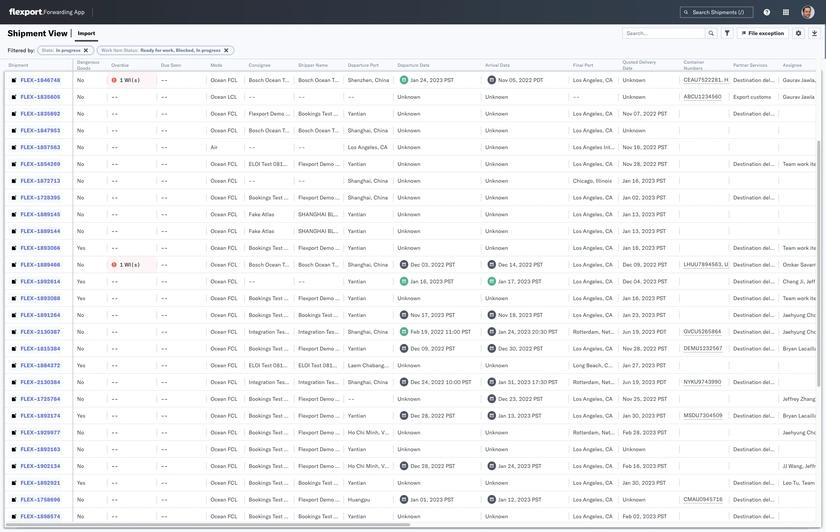 Task type: locate. For each thing, give the bounding box(es) containing it.
16, for flex-1893066
[[632, 244, 641, 251]]

16 destination from the top
[[734, 513, 762, 520]]

yantian for flex-1893163
[[348, 446, 366, 453]]

flex- inside "button"
[[21, 77, 37, 83]]

delivery for flex-1795440
[[763, 60, 782, 67]]

12 ocean fcl from the top
[[211, 278, 237, 285]]

30, down feb 16, 2023 pst
[[632, 480, 641, 486]]

flex- down shipment button
[[21, 77, 37, 83]]

flex- down flex-1892921 button
[[21, 496, 37, 503]]

1 jan 30, 2023 pst from the top
[[623, 412, 666, 419]]

msdu7304509
[[684, 412, 723, 419]]

2 vertical spatial jan 13, 2023 pst
[[499, 412, 542, 419]]

1 wi(s) from the top
[[125, 77, 140, 83]]

1 vertical spatial 30,
[[632, 412, 641, 419]]

delivery for flex-1854269
[[763, 161, 782, 167]]

9 ocean fcl from the top
[[211, 228, 237, 235]]

jan 16, 2023 pst for flex-1893088
[[623, 295, 666, 302]]

1 netherlands from the top
[[602, 328, 632, 335]]

Search... text field
[[622, 27, 706, 39]]

destination for flex-1889466
[[734, 261, 762, 268]]

flex- down 'flex-1891264' button
[[21, 328, 37, 335]]

1 vertical spatial bluetech
[[328, 228, 355, 235]]

port inside button
[[370, 62, 379, 68]]

1 vertical spatial ltd
[[369, 228, 378, 235]]

2 departure from the left
[[398, 62, 419, 68]]

1 vertical spatial 1 wi(s)
[[120, 261, 140, 268]]

ocean fcl for flex-1889466
[[211, 261, 237, 268]]

27 flex- from the top
[[21, 496, 37, 503]]

consignee for flex-1893066
[[284, 244, 310, 251]]

9 yantian from the top
[[348, 345, 366, 352]]

17 ocean fcl from the top
[[211, 362, 237, 369]]

0 vertical spatial fake
[[249, 211, 260, 218]]

8 fcl from the top
[[228, 211, 237, 218]]

9 flex- from the top
[[21, 194, 37, 201]]

19 ocean fcl from the top
[[211, 396, 237, 403]]

16,
[[634, 144, 642, 151], [632, 177, 641, 184], [632, 244, 641, 251], [420, 278, 428, 285], [632, 295, 641, 302], [633, 463, 642, 470]]

0 vertical spatial jaehyung choi - t
[[783, 328, 826, 335]]

1758696
[[37, 496, 60, 503]]

1 vertical spatial shanghai bluetech co., ltd
[[299, 228, 378, 235]]

Search Shipments (/) text field
[[680, 6, 754, 18]]

departure
[[348, 62, 369, 68], [398, 62, 419, 68]]

delivery
[[639, 59, 656, 65]]

0 horizontal spatial port
[[370, 62, 379, 68]]

te
[[823, 60, 826, 67], [823, 161, 826, 167], [823, 244, 826, 251], [823, 295, 826, 302]]

11 destination delivery from the top
[[734, 345, 782, 352]]

0 vertical spatial vietnam
[[382, 429, 401, 436]]

1892614
[[37, 278, 60, 285]]

shanghai bluetech co., ltd
[[299, 211, 378, 218], [299, 228, 378, 235]]

1 vertical spatial ho chi minh, vietnam
[[348, 463, 401, 470]]

0 vertical spatial fake atlas
[[249, 211, 274, 218]]

destination for flex-1893174
[[734, 412, 762, 419]]

flex- for 2130387
[[21, 328, 37, 335]]

1 vertical spatial (vietnam)
[[356, 463, 382, 470]]

1 shanghai, from the top
[[348, 60, 372, 67]]

forwarding
[[44, 9, 73, 16]]

flex- down by:
[[21, 60, 37, 67]]

long
[[573, 362, 585, 369]]

shipment up by:
[[8, 28, 46, 38]]

bookings test consignee for flex-1893066
[[249, 244, 310, 251]]

11 destination from the top
[[734, 345, 762, 352]]

shipper for flex-1929977
[[335, 429, 354, 436]]

0 vertical spatial minh,
[[366, 429, 380, 436]]

7 flex- from the top
[[21, 161, 37, 167]]

13, for flex-1889145
[[632, 211, 641, 218]]

flex-1892921
[[21, 480, 60, 486]]

jun 19, 2023 pdt down "jan 27, 2023 pst"
[[623, 379, 667, 386]]

19, down 27,
[[633, 379, 641, 386]]

6 fcl from the top
[[228, 177, 237, 184]]

09, up 04,
[[634, 261, 642, 268]]

los angeles, ca for 1893088
[[573, 295, 613, 302]]

02, for feb
[[633, 513, 642, 520]]

feb
[[411, 328, 420, 335], [623, 429, 632, 436], [623, 463, 632, 470], [623, 513, 632, 520]]

1 no from the top
[[77, 60, 84, 67]]

12 fcl from the top
[[228, 278, 237, 285]]

shanghai
[[299, 211, 326, 218], [299, 228, 326, 235]]

flex- up the flex-1929977 button
[[21, 412, 37, 419]]

pdt right delivery
[[657, 60, 667, 67]]

yes for flex-1892614
[[77, 278, 85, 285]]

0 horizontal spatial jan 24, 2023 pst
[[411, 77, 454, 83]]

fcl
[[228, 60, 237, 67], [228, 77, 237, 83], [228, 110, 237, 117], [228, 127, 237, 134], [228, 161, 237, 167], [228, 177, 237, 184], [228, 194, 237, 201], [228, 211, 237, 218], [228, 228, 237, 235], [228, 244, 237, 251], [228, 261, 237, 268], [228, 278, 237, 285], [228, 295, 237, 302], [228, 312, 237, 319], [228, 328, 237, 335], [228, 345, 237, 352], [228, 362, 237, 369], [228, 379, 237, 386], [228, 396, 237, 403], [228, 412, 237, 419], [228, 429, 237, 436], [228, 446, 237, 453], [228, 463, 237, 470], [228, 480, 237, 486], [228, 496, 237, 503], [228, 513, 237, 520]]

2 destination delivery from the top
[[734, 77, 782, 83]]

9 delivery from the top
[[763, 295, 782, 302]]

jaehyung for pdt
[[783, 328, 806, 335]]

nov down the 'international'
[[623, 161, 632, 167]]

los angeles, ca for 1758696
[[573, 496, 613, 503]]

2 vertical spatial rotterdam, netherlands
[[573, 429, 632, 436]]

final port button
[[570, 61, 612, 68]]

17, up feb 19, 2022 11:00 pst in the bottom of the page
[[422, 312, 430, 319]]

jan 24, 2023 pst up the jan 12, 2023 pst
[[499, 463, 542, 470]]

jun down jan 23, 2023 pst
[[623, 328, 631, 335]]

atlas
[[262, 211, 274, 218], [262, 228, 274, 235]]

1 flexport demo shipper (vietnam) from the top
[[299, 429, 382, 436]]

los angeles, ca for 1893174
[[573, 412, 613, 419]]

16, down feb 28, 2023 pst
[[633, 463, 642, 470]]

los for flex-1854269
[[573, 161, 582, 167]]

1 te from the top
[[823, 60, 826, 67]]

31,
[[508, 379, 516, 386]]

t up zh
[[824, 429, 826, 436]]

0 vertical spatial jan 13, 2023 pst
[[623, 211, 666, 218]]

1 vertical spatial jan 30, 2023 pst
[[623, 480, 666, 486]]

delivery for flex-1898574
[[763, 513, 782, 520]]

3 fcl from the top
[[228, 110, 237, 117]]

20 flex- from the top
[[21, 379, 37, 386]]

flex- down flex-1889144 button
[[21, 244, 37, 251]]

3 item from the top
[[811, 244, 821, 251]]

gaurav jawla, om
[[783, 77, 826, 83]]

1 t from the top
[[824, 328, 826, 335]]

1884372
[[37, 362, 60, 369]]

1 horizontal spatial port
[[585, 62, 593, 68]]

customs
[[751, 93, 771, 100]]

8 ocean fcl from the top
[[211, 211, 237, 218]]

los for flex-1835892
[[573, 110, 582, 117]]

2 flexport demo shipper (vietnam) from the top
[[299, 463, 382, 470]]

1 vertical spatial 02,
[[633, 513, 642, 520]]

17 fcl from the top
[[228, 362, 237, 369]]

flex-
[[21, 60, 37, 67], [21, 77, 37, 83], [21, 93, 37, 100], [21, 110, 37, 117], [21, 127, 37, 134], [21, 144, 37, 151], [21, 161, 37, 167], [21, 177, 37, 184], [21, 194, 37, 201], [21, 211, 37, 218], [21, 228, 37, 235], [21, 244, 37, 251], [21, 261, 37, 268], [21, 278, 37, 285], [21, 295, 37, 302], [21, 312, 37, 319], [21, 328, 37, 335], [21, 345, 37, 352], [21, 362, 37, 369], [21, 379, 37, 386], [21, 396, 37, 403], [21, 412, 37, 419], [21, 429, 37, 436], [21, 446, 37, 453], [21, 463, 37, 470], [21, 480, 37, 486], [21, 496, 37, 503], [21, 513, 37, 520]]

exception
[[759, 30, 784, 36]]

flex- up flex-1889145 button
[[21, 194, 37, 201]]

17, down 14,
[[508, 278, 516, 285]]

23 ocean fcl from the top
[[211, 463, 237, 470]]

uetu5238478
[[725, 261, 762, 268]]

22 fcl from the top
[[228, 446, 237, 453]]

1 vertical spatial gaurav
[[783, 93, 800, 100]]

progress up dangerous
[[61, 47, 80, 53]]

chi for rotterdam, netherlands
[[356, 429, 365, 436]]

2 jun from the top
[[623, 379, 631, 386]]

shanghai, china
[[348, 60, 388, 67], [348, 127, 388, 134], [348, 177, 388, 184], [348, 194, 388, 201], [348, 261, 388, 268], [348, 328, 388, 335], [348, 379, 388, 386]]

nov left airport
[[623, 144, 632, 151]]

long beach, california
[[573, 362, 628, 369]]

2022 down nov 16, 2022 pst
[[643, 161, 657, 167]]

flex-1835605
[[21, 93, 60, 100]]

12 delivery from the top
[[763, 412, 782, 419]]

1 wi(s) for 1889466
[[120, 261, 140, 268]]

5 ocean fcl from the top
[[211, 161, 237, 167]]

1 vertical spatial jan 13, 2023 pst
[[623, 228, 666, 235]]

15 no from the top
[[77, 345, 84, 352]]

1 vertical spatial co.,
[[357, 228, 368, 235]]

flexport demo shipper co. for 1728395
[[299, 194, 363, 201]]

shanghai for 1889145
[[299, 211, 326, 218]]

0 vertical spatial nov 28, 2022 pst
[[623, 161, 668, 167]]

pdt down jan 23, 2023 pst
[[657, 328, 667, 335]]

2 bookings test shipper china from the top
[[299, 480, 368, 486]]

ocean fcl for flex-1795440
[[211, 60, 237, 67]]

1 destination from the top
[[734, 60, 762, 67]]

1 vertical spatial fake
[[249, 228, 260, 235]]

dec 23, 2022 pst
[[499, 396, 543, 403]]

ocean fcl for flex-2130384
[[211, 379, 237, 386]]

16, up jan 02, 2023 pst
[[632, 177, 641, 184]]

0 vertical spatial jan 24, 2023 pst
[[411, 77, 454, 83]]

0 vertical spatial ho
[[348, 429, 355, 436]]

los angeles, ca for 1835892
[[573, 110, 613, 117]]

0 vertical spatial 02,
[[632, 194, 641, 201]]

gaurav left 'jawla'
[[783, 93, 800, 100]]

fcl for flex-1929977
[[228, 429, 237, 436]]

1 vertical spatial netherlands
[[602, 379, 632, 386]]

shipment inside button
[[8, 62, 28, 68]]

0 vertical spatial wi(s)
[[125, 77, 140, 83]]

1 vertical spatial dec 28, 2022 pst
[[411, 463, 455, 470]]

1 atlas from the top
[[262, 211, 274, 218]]

2130384
[[37, 379, 60, 386]]

16, down 04,
[[632, 295, 641, 302]]

1 horizontal spatial 23,
[[632, 312, 641, 319]]

1 vertical spatial dec 09, 2022 pst
[[411, 345, 455, 352]]

ocean fcl
[[211, 60, 237, 67], [211, 77, 237, 83], [211, 110, 237, 117], [211, 127, 237, 134], [211, 161, 237, 167], [211, 177, 237, 184], [211, 194, 237, 201], [211, 211, 237, 218], [211, 228, 237, 235], [211, 244, 237, 251], [211, 261, 237, 268], [211, 278, 237, 285], [211, 295, 237, 302], [211, 312, 237, 319], [211, 328, 237, 335], [211, 345, 237, 352], [211, 362, 237, 369], [211, 379, 237, 386], [211, 396, 237, 403], [211, 412, 237, 419], [211, 429, 237, 436], [211, 446, 237, 453], [211, 463, 237, 470], [211, 480, 237, 486], [211, 496, 237, 503], [211, 513, 237, 520]]

0 vertical spatial jan 30, 2023 pst
[[623, 412, 666, 419]]

flex-1884372
[[21, 362, 60, 369]]

0 vertical spatial shanghai
[[299, 211, 326, 218]]

date inside "departure date" button
[[420, 62, 430, 68]]

los angeles, ca for 1847953
[[573, 127, 613, 134]]

flex-1872713 button
[[8, 175, 62, 186]]

0 vertical spatial 13,
[[632, 211, 641, 218]]

thailand
[[387, 362, 408, 369]]

2 yantian from the top
[[348, 161, 366, 167]]

9 resize handle column header from the left
[[473, 59, 482, 532]]

1 vertical spatial fake atlas
[[249, 228, 274, 235]]

demo for 1929977
[[320, 429, 334, 436]]

work item status : ready for work, blocked, in progress
[[101, 47, 221, 53]]

gvcu5265864
[[684, 328, 722, 335]]

1 vertical spatial choi
[[807, 429, 818, 436]]

flex- down flex-1758696 button
[[21, 513, 37, 520]]

1 dec 28, 2022 pst from the top
[[411, 412, 455, 419]]

(vietnam)
[[356, 429, 382, 436], [356, 463, 382, 470]]

2 vertical spatial netherlands
[[602, 429, 632, 436]]

demo for 1854269
[[320, 161, 334, 167]]

21 ocean fcl from the top
[[211, 429, 237, 436]]

1 horizontal spatial date
[[500, 62, 510, 68]]

1 jun 19, 2023 pdt from the top
[[623, 328, 667, 335]]

2 vertical spatial bookings test shipper china
[[299, 513, 368, 520]]

5 resize handle column header from the left
[[236, 59, 245, 532]]

flex- up flex-2130387 button
[[21, 312, 37, 319]]

choi up lacaillade,
[[807, 328, 818, 335]]

flex- up 'flex-1884372' button
[[21, 345, 37, 352]]

t up lacaillade,
[[824, 328, 826, 335]]

0 vertical spatial ho chi minh, vietnam
[[348, 429, 401, 436]]

flexport demo shipper (vietnam)
[[299, 429, 382, 436], [299, 463, 382, 470]]

25 fcl from the top
[[228, 496, 237, 503]]

port
[[370, 62, 379, 68], [585, 62, 593, 68]]

1 vertical spatial ho
[[348, 463, 355, 470]]

los angeles, ca for 1891264
[[573, 312, 613, 319]]

yes right 1892614 at the bottom left
[[77, 278, 85, 285]]

port inside button
[[585, 62, 593, 68]]

13 yantian from the top
[[348, 513, 366, 520]]

3 delivery from the top
[[763, 110, 782, 117]]

1 vertical spatial rotterdam, netherlands
[[573, 379, 632, 386]]

delivery for flex-1893088
[[763, 295, 782, 302]]

shipment down filtered
[[8, 62, 28, 68]]

gaurav down 'assignee'
[[783, 77, 800, 83]]

nov 28, 2022 pst
[[623, 161, 668, 167], [623, 345, 668, 352]]

file exception
[[749, 30, 784, 36]]

dec 30, 2022 pst
[[499, 345, 543, 352]]

nov up feb 19, 2022 11:00 pst in the bottom of the page
[[411, 312, 420, 319]]

13 ocean fcl from the top
[[211, 295, 237, 302]]

date inside arrival date button
[[500, 62, 510, 68]]

0 vertical spatial chi
[[356, 429, 365, 436]]

zh
[[823, 463, 826, 470]]

ocean lcl
[[211, 93, 237, 100]]

1 vertical spatial jun
[[623, 379, 631, 386]]

0 horizontal spatial 09,
[[422, 345, 430, 352]]

shipper for flex-1892921
[[334, 480, 353, 486]]

0 horizontal spatial 23,
[[509, 396, 518, 403]]

30, down 25,
[[632, 412, 641, 419]]

26 fcl from the top
[[228, 513, 237, 520]]

22 ocean fcl from the top
[[211, 446, 237, 453]]

3 te from the top
[[823, 244, 826, 251]]

1 vertical spatial chi
[[356, 463, 365, 470]]

0 vertical spatial flexport demo shipper (vietnam)
[[299, 429, 382, 436]]

0 vertical spatial choi
[[807, 328, 818, 335]]

dec 28, 2022 pst down dec 24, 2022 10:00 pst
[[411, 412, 455, 419]]

13 fcl from the top
[[228, 295, 237, 302]]

flex- up flex-1872713 button
[[21, 161, 37, 167]]

progress up mode
[[202, 47, 221, 53]]

: left ready
[[137, 47, 139, 53]]

1889144
[[37, 228, 60, 235]]

lacaillade,
[[799, 345, 825, 352]]

1 co., from the top
[[357, 211, 368, 218]]

ocean for 1889145
[[211, 211, 226, 218]]

4 yantian from the top
[[348, 228, 366, 235]]

1 chi from the top
[[356, 429, 365, 436]]

in
[[56, 47, 60, 53], [196, 47, 200, 53]]

consignee button
[[245, 61, 287, 68]]

16, up 04,
[[632, 244, 641, 251]]

leo tu, team work
[[783, 480, 826, 486]]

24, left 10:00
[[422, 379, 430, 386]]

bookings for flex-1929977
[[249, 429, 271, 436]]

in right "state"
[[56, 47, 60, 53]]

4 fcl from the top
[[228, 127, 237, 134]]

1 for 1889466
[[120, 261, 123, 268]]

jaehyung choi - t up jj wang, jeffrey zh
[[783, 429, 826, 436]]

jan 30, 2023 pst down feb 16, 2023 pst
[[623, 480, 666, 486]]

1 vertical spatial jaehyung choi - t
[[783, 429, 826, 436]]

jan 13, 2023 pst
[[623, 211, 666, 218], [623, 228, 666, 235], [499, 412, 542, 419]]

yantian for flex-1893088
[[348, 295, 366, 302]]

nov left 05,
[[499, 77, 508, 83]]

dec 09, 2022 pst up dec 04, 2023 pst
[[623, 261, 668, 268]]

jaehyung up wang,
[[783, 429, 806, 436]]

2022 left 10:00
[[431, 379, 445, 386]]

3 bookings test shipper china from the top
[[299, 513, 368, 520]]

0 horizontal spatial date
[[420, 62, 430, 68]]

0 vertical spatial 09,
[[634, 261, 642, 268]]

ocean for 1835605
[[211, 93, 226, 100]]

1929977
[[37, 429, 60, 436]]

flex- up flex-1889144 button
[[21, 211, 37, 218]]

jan 27, 2023 pst
[[623, 362, 666, 369]]

shanghai, china for flex-2130387
[[348, 328, 388, 335]]

chicago,
[[573, 177, 595, 184]]

0 vertical spatial t
[[824, 328, 826, 335]]

shipper for flex-1725764
[[335, 396, 354, 403]]

0 vertical spatial bookings test shipper china
[[299, 312, 368, 319]]

flex-1892921 button
[[8, 478, 62, 488]]

yantian for flex-1854269
[[348, 161, 366, 167]]

dangerous goods
[[77, 59, 99, 71]]

2 vietnam from the top
[[382, 463, 401, 470]]

0 vertical spatial dec 28, 2022 pst
[[411, 412, 455, 419]]

t
[[824, 328, 826, 335], [824, 429, 826, 436]]

02,
[[632, 194, 641, 201], [633, 513, 642, 520]]

0 vertical spatial rotterdam, netherlands
[[573, 328, 632, 335]]

port up shenzhen, china
[[370, 62, 379, 68]]

0 vertical spatial netherlands
[[602, 328, 632, 335]]

flex- for 1893174
[[21, 412, 37, 419]]

ca
[[606, 60, 613, 67], [606, 77, 613, 83], [606, 110, 613, 117], [606, 127, 613, 134], [380, 144, 388, 151], [606, 161, 613, 167], [606, 194, 613, 201], [606, 211, 613, 218], [606, 228, 613, 235], [606, 244, 613, 251], [606, 261, 613, 268], [606, 278, 613, 285], [606, 295, 613, 302], [606, 312, 613, 319], [606, 345, 613, 352], [606, 396, 613, 403], [606, 412, 613, 419], [606, 446, 613, 453], [606, 463, 613, 470], [606, 480, 613, 486], [606, 496, 613, 503], [606, 513, 613, 520]]

yes for flex-1893088
[[77, 295, 85, 302]]

1 vertical spatial shipment
[[8, 62, 28, 68]]

24 ocean fcl from the top
[[211, 480, 237, 486]]

1 item from the top
[[811, 60, 821, 67]]

flexport demo shipper co. for 1725764
[[299, 396, 363, 403]]

20 ocean fcl from the top
[[211, 412, 237, 419]]

nov 07, 2022 pst
[[623, 110, 668, 117]]

china
[[374, 60, 388, 67], [375, 77, 389, 83], [374, 127, 388, 134], [374, 177, 388, 184], [374, 194, 388, 201], [374, 261, 388, 268], [354, 312, 368, 319], [374, 328, 388, 335], [374, 379, 388, 386], [354, 480, 368, 486], [354, 513, 368, 520]]

netherlands
[[602, 328, 632, 335], [602, 379, 632, 386], [602, 429, 632, 436]]

delivery for flex-1891264
[[763, 312, 782, 319]]

10 flex- from the top
[[21, 211, 37, 218]]

jan 24, 2023 pst down "departure date" button
[[411, 77, 454, 83]]

pdt up nov 25, 2022 pst
[[657, 379, 667, 386]]

app
[[74, 9, 85, 16]]

1 vertical spatial wi(s)
[[125, 261, 140, 268]]

flex- down 'flex-1893163' button
[[21, 463, 37, 470]]

angeles, for flex-1889145
[[583, 211, 604, 218]]

0 vertical spatial 1
[[120, 77, 123, 83]]

vietnam for rotterdam, netherlands
[[382, 429, 401, 436]]

flex- down flex-1892614 button
[[21, 295, 37, 302]]

6 yes from the top
[[77, 480, 85, 486]]

choi up jeffrey
[[807, 429, 818, 436]]

2 vertical spatial 30,
[[632, 480, 641, 486]]

0 vertical spatial bluetech
[[328, 211, 355, 218]]

no for flex-1872713
[[77, 177, 84, 184]]

24,
[[420, 77, 428, 83], [508, 328, 516, 335], [422, 379, 430, 386], [508, 463, 516, 470]]

container numbers
[[684, 59, 704, 71]]

0 vertical spatial shanghai bluetech co., ltd
[[299, 211, 378, 218]]

0 vertical spatial dec 09, 2022 pst
[[623, 261, 668, 268]]

11 fcl from the top
[[228, 261, 237, 268]]

13 resize handle column header from the left
[[721, 59, 730, 532]]

te for flex-1854269
[[823, 161, 826, 167]]

angeles, for flex-1902134
[[583, 463, 604, 470]]

dec 09, 2022 pst down feb 19, 2022 11:00 pst in the bottom of the page
[[411, 345, 455, 352]]

6 no from the top
[[77, 144, 84, 151]]

0 vertical spatial co.,
[[357, 211, 368, 218]]

7 resize handle column header from the left
[[335, 59, 344, 532]]

destination delivery
[[734, 60, 782, 67], [734, 77, 782, 83], [734, 110, 782, 117], [734, 161, 782, 167], [734, 194, 782, 201], [734, 244, 782, 251], [734, 261, 782, 268], [734, 278, 782, 285], [734, 295, 782, 302], [734, 312, 782, 319], [734, 345, 782, 352], [734, 412, 782, 419], [734, 446, 782, 453], [734, 480, 782, 486], [734, 496, 782, 503], [734, 513, 782, 520]]

0 vertical spatial 1 wi(s)
[[120, 77, 140, 83]]

10:00
[[446, 379, 461, 386]]

los angeles, ca for 1728395
[[573, 194, 613, 201]]

1 1 from the top
[[120, 77, 123, 83]]

los for flex-1892921
[[573, 480, 582, 486]]

flex- inside "button"
[[21, 295, 37, 302]]

destination delivery for flex-1728395
[[734, 194, 782, 201]]

flex- up 'flex-1893163' button
[[21, 429, 37, 436]]

17:30
[[532, 379, 547, 386]]

flex- up flex-1728395 button
[[21, 177, 37, 184]]

1 vertical spatial 1
[[120, 261, 123, 268]]

18 no from the top
[[77, 429, 84, 436]]

1 vertical spatial bookings test shipper china
[[299, 480, 368, 486]]

2 nov 28, 2022 pst from the top
[[623, 345, 668, 352]]

flex- inside button
[[21, 244, 37, 251]]

2022 right 25,
[[643, 396, 657, 403]]

ca for flex-1847953
[[606, 127, 613, 134]]

jaehyung for pst
[[783, 429, 806, 436]]

09, down feb 19, 2022 11:00 pst in the bottom of the page
[[422, 345, 430, 352]]

flex- down flex-1846748 "button"
[[21, 93, 37, 100]]

fake
[[249, 211, 260, 218], [249, 228, 260, 235]]

state : in progress
[[42, 47, 80, 53]]

shipper for flex-1854269
[[335, 161, 354, 167]]

8 no from the top
[[77, 177, 84, 184]]

huangpu
[[348, 496, 370, 503]]

no for flex-2130387
[[77, 328, 84, 335]]

0 vertical spatial 23,
[[632, 312, 641, 319]]

10 destination delivery from the top
[[734, 312, 782, 319]]

3 resize handle column header from the left
[[148, 59, 157, 532]]

jan 16, 2023 pst up jan 02, 2023 pst
[[623, 177, 666, 184]]

demo for 1893066
[[320, 244, 334, 251]]

nov up 27,
[[623, 345, 632, 352]]

2 jaehyung choi - t from the top
[[783, 429, 826, 436]]

china for flex-1846748
[[375, 77, 389, 83]]

1 vertical spatial minh,
[[366, 463, 380, 470]]

flex- for 1893066
[[21, 244, 37, 251]]

3 netherlands from the top
[[602, 429, 632, 436]]

bookings for flex-1725764
[[249, 396, 271, 403]]

demo for 1893088
[[320, 295, 334, 302]]

1 wi(s)
[[120, 77, 140, 83], [120, 261, 140, 268]]

1 vertical spatial jaehyung
[[783, 429, 806, 436]]

yes right 1893088
[[77, 295, 85, 302]]

destination delivery for flex-1892614
[[734, 278, 782, 285]]

0 vertical spatial gaurav
[[783, 77, 800, 83]]

bookings test consignee for flex-1758696
[[249, 496, 310, 503]]

vietnam
[[382, 429, 401, 436], [382, 463, 401, 470]]

0 vertical spatial jaehyung
[[783, 328, 806, 335]]

ltd for 1889145
[[369, 211, 378, 218]]

1 vertical spatial nov 28, 2022 pst
[[623, 345, 668, 352]]

flex- up flex-1902134 button
[[21, 446, 37, 453]]

0 vertical spatial jun 19, 2023 pdt
[[623, 328, 667, 335]]

1 vertical spatial shanghai
[[299, 228, 326, 235]]

16 fcl from the top
[[228, 345, 237, 352]]

jan 16, 2023 pst up dec 04, 2023 pst
[[623, 244, 666, 251]]

1 horizontal spatial progress
[[202, 47, 221, 53]]

quoted
[[623, 59, 638, 65]]

10 resize handle column header from the left
[[560, 59, 570, 532]]

0 horizontal spatial departure
[[348, 62, 369, 68]]

1 horizontal spatial departure
[[398, 62, 419, 68]]

: up 1795440
[[53, 47, 54, 53]]

16 flex- from the top
[[21, 312, 37, 319]]

bryan
[[783, 345, 797, 352]]

1 horizontal spatial in
[[196, 47, 200, 53]]

yes right 1892921
[[77, 480, 85, 486]]

jan 30, 2023 pst up feb 28, 2023 pst
[[623, 412, 666, 419]]

11 resize handle column header from the left
[[610, 59, 619, 532]]

1 yantian from the top
[[348, 110, 366, 117]]

1 vertical spatial atlas
[[262, 228, 274, 235]]

2 vertical spatial rotterdam,
[[573, 429, 600, 436]]

flex- for 1889145
[[21, 211, 37, 218]]

container
[[684, 59, 704, 65]]

0 vertical spatial atlas
[[262, 211, 274, 218]]

in right blocked,
[[196, 47, 200, 53]]

15 flex- from the top
[[21, 295, 37, 302]]

0 vertical spatial ltd
[[369, 211, 378, 218]]

0 horizontal spatial progress
[[61, 47, 80, 53]]

jan 24, 2023 pst
[[411, 77, 454, 83], [499, 463, 542, 470]]

shipment for shipment view
[[8, 28, 46, 38]]

28, down airport
[[634, 161, 642, 167]]

consignee for flex-1902134
[[284, 463, 310, 470]]

team work item te for 1854269
[[783, 161, 826, 167]]

jaehyung
[[783, 328, 806, 335], [783, 429, 806, 436]]

fcl for flex-1892921
[[228, 480, 237, 486]]

international
[[604, 144, 635, 151]]

7 ocean fcl from the top
[[211, 194, 237, 201]]

consignee inside button
[[249, 62, 271, 68]]

1 vertical spatial jun 19, 2023 pdt
[[623, 379, 667, 386]]

11 delivery from the top
[[763, 345, 782, 352]]

resize handle column header
[[63, 59, 73, 532], [98, 59, 108, 532], [148, 59, 157, 532], [198, 59, 207, 532], [236, 59, 245, 532], [286, 59, 295, 532], [335, 59, 344, 532], [385, 59, 394, 532], [473, 59, 482, 532], [560, 59, 570, 532], [610, 59, 619, 532], [671, 59, 680, 532], [721, 59, 730, 532], [770, 59, 779, 532]]

1 vertical spatial rotterdam,
[[573, 379, 600, 386]]

flex- down flex-1893066 button
[[21, 261, 37, 268]]

jun for nyku9743990
[[623, 379, 631, 386]]

destination delivery for flex-1893163
[[734, 446, 782, 453]]

16 destination delivery from the top
[[734, 513, 782, 520]]

item
[[811, 60, 821, 67], [811, 161, 821, 167], [811, 244, 821, 251], [811, 295, 821, 302]]

1815384
[[37, 345, 60, 352]]

flex- for 1758696
[[21, 496, 37, 503]]

partner services
[[734, 62, 768, 68]]

flex- up flex-1847953 button
[[21, 110, 37, 117]]

team work item te for 1795440
[[783, 60, 826, 67]]

yes right '1893174'
[[77, 412, 85, 419]]

flex-1835892
[[21, 110, 60, 117]]

30, for china
[[632, 480, 641, 486]]

fcl for flex-1854269
[[228, 161, 237, 167]]

flexport for 1893174
[[299, 412, 318, 419]]

1 ho chi minh, vietnam from the top
[[348, 429, 401, 436]]

2 jaehyung from the top
[[783, 429, 806, 436]]

2022 right the 'international'
[[643, 144, 657, 151]]

2 co., from the top
[[357, 228, 368, 235]]

delivery for flex-1815384
[[763, 345, 782, 352]]

flex- up flex-2130384 button
[[21, 362, 37, 369]]

3 flex- from the top
[[21, 93, 37, 100]]

pdt for gvcu5265864
[[657, 328, 667, 335]]

6 destination delivery from the top
[[734, 244, 782, 251]]

ocean fcl for flex-1898574
[[211, 513, 237, 520]]

30, down the jan 24, 2023 20:30 pst
[[509, 345, 518, 352]]

dec 28, 2022 pst up jan 01, 2023 pst
[[411, 463, 455, 470]]

21 no from the top
[[77, 496, 84, 503]]

23, down 31,
[[509, 396, 518, 403]]

1 vertical spatial 13,
[[632, 228, 641, 235]]

flexport demo shipper co. for 1854269
[[299, 161, 363, 167]]

28, up 27,
[[634, 345, 642, 352]]

abcu1234560
[[684, 93, 722, 100]]

flex-1893163
[[21, 446, 60, 453]]

flex- for 1893088
[[21, 295, 37, 302]]

flex-1847953
[[21, 127, 60, 134]]

co. for 1728395
[[356, 194, 363, 201]]

destination delivery for flex-1795440
[[734, 60, 782, 67]]

shanghai, china for flex-1728395
[[348, 194, 388, 201]]

1 vertical spatial flexport demo shipper (vietnam)
[[299, 463, 382, 470]]

2022 right 07, in the right of the page
[[643, 110, 657, 117]]

1 vertical spatial 23,
[[509, 396, 518, 403]]

6 destination from the top
[[734, 244, 762, 251]]

26 ocean fcl from the top
[[211, 513, 237, 520]]

choi
[[807, 328, 818, 335], [807, 429, 818, 436]]

17 flex- from the top
[[21, 328, 37, 335]]

1 horizontal spatial :
[[137, 47, 139, 53]]

1 vertical spatial t
[[824, 429, 826, 436]]

28, down 25,
[[633, 429, 642, 436]]

16 no from the top
[[77, 379, 84, 386]]

04,
[[634, 278, 642, 285]]

los for flex-1889466
[[573, 261, 582, 268]]

18 fcl from the top
[[228, 379, 237, 386]]

10 no from the top
[[77, 211, 84, 218]]

12 destination delivery from the top
[[734, 412, 782, 419]]

ocean fcl for flex-1872713
[[211, 177, 237, 184]]

flex- down flex-2130384 button
[[21, 396, 37, 403]]

port right the final
[[585, 62, 593, 68]]



Task type: describe. For each thing, give the bounding box(es) containing it.
destination delivery for flex-1758696
[[734, 496, 782, 503]]

jawla,
[[802, 77, 817, 83]]

angeles, for flex-1815384
[[583, 345, 604, 352]]

1 vertical spatial 09,
[[422, 345, 430, 352]]

16, down 03,
[[420, 278, 428, 285]]

forwarding app
[[44, 9, 85, 16]]

1891264
[[37, 312, 60, 319]]

ca for flex-1893174
[[606, 412, 613, 419]]

departure for departure port
[[348, 62, 369, 68]]

eloi for flexport demo shipper co.
[[249, 161, 260, 167]]

nov 28, 2022 pst for team
[[623, 161, 668, 167]]

2022 right 21,
[[643, 60, 656, 67]]

shanghai, china for flex-1795440
[[348, 60, 388, 67]]

flex-1728395 button
[[8, 192, 62, 203]]

flex-1893066 button
[[8, 243, 62, 253]]

28, down dec 24, 2022 10:00 pst
[[422, 412, 430, 419]]

angeles
[[583, 144, 603, 151]]

flex-2130384
[[21, 379, 60, 386]]

flex- for 1902134
[[21, 463, 37, 470]]

flex- for 1854269
[[21, 161, 37, 167]]

3 rotterdam, netherlands from the top
[[573, 429, 632, 436]]

bookings test shipper china for flex-1898574
[[299, 513, 368, 520]]

flex-1725764
[[21, 396, 60, 403]]

2022 right 03,
[[431, 261, 445, 268]]

flex-1893174 button
[[8, 411, 62, 421]]

ocean for 1835892
[[211, 110, 226, 117]]

jan 13, 2023 pst for flex-1889144
[[623, 228, 666, 235]]

2130387
[[37, 328, 60, 335]]

jaehyung choi - t for jun 19, 2023 pdt
[[783, 328, 826, 335]]

fcl for flex-1902134
[[228, 463, 237, 470]]

bookings for flex-1815384
[[249, 345, 271, 352]]

1795440
[[37, 60, 60, 67]]

nov 05, 2022 pdt
[[499, 77, 544, 83]]

shipper for flex-1893088
[[335, 295, 354, 302]]

yantian for flex-1898574
[[348, 513, 366, 520]]

1898574
[[37, 513, 60, 520]]

1854269
[[37, 161, 60, 167]]

angeles, for flex-1893163
[[583, 446, 604, 453]]

12,
[[508, 496, 516, 503]]

19, down nov 17, 2023 pst
[[421, 328, 429, 335]]

flex-1835892 button
[[8, 108, 62, 119]]

quoted delivery date button
[[619, 58, 673, 71]]

ocean for 1902134
[[211, 463, 226, 470]]

4 resize handle column header from the left
[[198, 59, 207, 532]]

angeles, for flex-1892614
[[583, 278, 604, 285]]

angeles, for flex-1893088
[[583, 295, 604, 302]]

port for departure port
[[370, 62, 379, 68]]

jeffrey
[[805, 463, 822, 470]]

export
[[734, 93, 750, 100]]

ca for flex-1889144
[[606, 228, 613, 235]]

no for flex-2130384
[[77, 379, 84, 386]]

19, for jan 31, 2023 17:30 pst
[[633, 379, 641, 386]]

demu1232567
[[684, 345, 723, 352]]

flex-1891264 button
[[8, 310, 62, 320]]

mode button
[[207, 61, 237, 68]]

0 vertical spatial 30,
[[509, 345, 518, 352]]

2022 left 11:00
[[431, 328, 444, 335]]

work,
[[163, 47, 175, 53]]

los for flex-1892614
[[573, 278, 582, 285]]

flex-1846748
[[21, 77, 60, 83]]

lhuu7894563, uetu5238478
[[684, 261, 762, 268]]

flex-1893066
[[21, 244, 60, 251]]

1893066
[[37, 244, 60, 251]]

msmu7042848
[[684, 60, 724, 66]]

delivery for flex-1893163
[[763, 446, 782, 453]]

2022 down the jan 24, 2023 20:30 pst
[[519, 345, 532, 352]]

shipment button
[[5, 61, 65, 68]]

china for flex-2130387
[[374, 328, 388, 335]]

flex-1889145 button
[[8, 209, 62, 220]]

team work item te for 1893066
[[783, 244, 826, 251]]

yantian for flex-1889145
[[348, 211, 366, 218]]

china for flex-1728395
[[374, 194, 388, 201]]

1 progress from the left
[[61, 47, 80, 53]]

date inside "quoted delivery date"
[[623, 65, 633, 71]]

bookings test consignee for flex-1902134
[[249, 463, 310, 470]]

27,
[[632, 362, 641, 369]]

angeles, for flex-1854269
[[583, 161, 604, 167]]

destination for flex-1891264
[[734, 312, 762, 319]]

25,
[[634, 396, 642, 403]]

shipper inside button
[[299, 62, 315, 68]]

flex-1835605 button
[[8, 91, 62, 102]]

1889466
[[37, 261, 60, 268]]

by:
[[28, 47, 35, 54]]

ocean fcl for flex-2130387
[[211, 328, 237, 335]]

2 progress from the left
[[202, 47, 221, 53]]

laem
[[348, 362, 361, 369]]

destination delivery for flex-1846748
[[734, 77, 782, 83]]

2022 down dec 24, 2022 10:00 pst
[[431, 412, 445, 419]]

flex-1893088 button
[[8, 293, 62, 304]]

lcl
[[228, 93, 237, 100]]

departure port
[[348, 62, 379, 68]]

destination delivery for flex-1815384
[[734, 345, 782, 352]]

flexport demo shipper co. for 1758696
[[299, 496, 363, 503]]

ca for flex-1902134
[[606, 463, 613, 470]]

3 rotterdam, from the top
[[573, 429, 600, 436]]

quoted delivery date
[[623, 59, 656, 71]]

hlxu8034992
[[765, 76, 802, 83]]

flex-1728395
[[21, 194, 60, 201]]

cmau0945716
[[684, 496, 723, 503]]

flexport demo shipper co. for 1893163
[[299, 446, 363, 453]]

dec 14, 2022 pst
[[499, 261, 543, 268]]

flex-1889145
[[21, 211, 60, 218]]

24, up 12,
[[508, 463, 516, 470]]

bookings test consignee for flex-1898574
[[249, 513, 310, 520]]

ca for flex-1891264
[[606, 312, 613, 319]]

arrival date button
[[482, 61, 562, 68]]

flexport. image
[[9, 8, 44, 16]]

mode
[[211, 62, 222, 68]]

ceau7522281,
[[684, 76, 723, 83]]

2022 up dec 04, 2023 pst
[[644, 261, 657, 268]]

1 vertical spatial jan 24, 2023 pst
[[499, 463, 542, 470]]

consignee for flex-1893088
[[284, 295, 310, 302]]

nov left 18,
[[499, 312, 508, 319]]

destination for flex-1893088
[[734, 295, 762, 302]]

bookings test consignee for flex-1893163
[[249, 446, 310, 453]]

flex-1872713
[[21, 177, 60, 184]]

dangerous
[[77, 59, 99, 65]]

flex-1893088
[[21, 295, 60, 302]]

shanghai bluetech co., ltd for 1889145
[[299, 211, 378, 218]]

dec 24, 2022 10:00 pst
[[411, 379, 472, 386]]

rotterdam, netherlands for jan 24, 2023 20:30 pst
[[573, 328, 632, 335]]

nov left 07, in the right of the page
[[623, 110, 632, 117]]

1893163
[[37, 446, 60, 453]]

14 resize handle column header from the left
[[770, 59, 779, 532]]

flexport for 1854269
[[299, 161, 318, 167]]

destination delivery for flex-1835892
[[734, 110, 782, 117]]

ocean for 1846748
[[211, 77, 226, 83]]

nyku9743990
[[684, 379, 722, 386]]

co. for 1893174
[[356, 412, 363, 419]]

arrival
[[486, 62, 499, 68]]

24, down 18,
[[508, 328, 516, 335]]

2 in from the left
[[196, 47, 200, 53]]

2 vertical spatial 13,
[[508, 412, 516, 419]]

2022 down jan 31, 2023 17:30 pst
[[519, 396, 532, 403]]

2022 up "jan 27, 2023 pst"
[[643, 345, 657, 352]]

team for flex-1893066
[[783, 244, 796, 251]]

minh, for rotterdam,
[[366, 429, 380, 436]]

1902134
[[37, 463, 60, 470]]

ca for flex-1728395
[[606, 194, 613, 201]]

(vietnam) for rotterdam, netherlands
[[356, 429, 382, 436]]

bookings test consignee for flex-1891264
[[249, 312, 310, 319]]

tu,
[[793, 480, 801, 486]]

view
[[48, 28, 68, 38]]

23, for 2023
[[632, 312, 641, 319]]

1 : from the left
[[53, 47, 54, 53]]

flex-1857563 button
[[8, 142, 62, 152]]

filtered
[[8, 47, 26, 54]]

los for flex-1893088
[[573, 295, 582, 302]]

ca for flex-1892614
[[606, 278, 613, 285]]

1889145
[[37, 211, 60, 218]]

1 horizontal spatial 09,
[[634, 261, 642, 268]]

flex- for 1891264
[[21, 312, 37, 319]]

2022 down feb 19, 2022 11:00 pst in the bottom of the page
[[431, 345, 445, 352]]

consignee for flex-1891264
[[284, 312, 310, 319]]

1 in from the left
[[56, 47, 60, 53]]

co. for 1758696
[[356, 496, 363, 503]]

bookings for flex-1893088
[[249, 295, 271, 302]]

2022 up jan 01, 2023 pst
[[431, 463, 445, 470]]

departure for departure date
[[398, 62, 419, 68]]

flex-1889144 button
[[8, 226, 62, 236]]

ca for flex-1893163
[[606, 446, 613, 453]]

vietnam for los angeles, ca
[[382, 463, 401, 470]]

flex- for 1835892
[[21, 110, 37, 117]]

bookings test consignee for flex-1725764
[[249, 396, 310, 403]]

dec 28, 2022 pst for ho chi minh, vietnam
[[411, 463, 455, 470]]

yantian for flex-1893174
[[348, 412, 366, 419]]

flex-1893174
[[21, 412, 60, 419]]

flex-1884372 button
[[8, 360, 62, 371]]

airport
[[636, 144, 653, 151]]

ocean for 1889466
[[211, 261, 226, 268]]

lhuu7894563,
[[684, 261, 723, 268]]

1872713
[[37, 177, 60, 184]]

pdt down arrival date button
[[534, 77, 544, 83]]

hlxu6269489,
[[725, 76, 764, 83]]

flexport for 1758696
[[299, 496, 318, 503]]

demo for 1728395
[[320, 194, 334, 201]]

flex-1889144
[[21, 228, 60, 235]]

yes for flex-1893066
[[77, 244, 85, 251]]

jawla
[[802, 93, 815, 100]]

flex- for 1889144
[[21, 228, 37, 235]]

no for flex-1758696
[[77, 496, 84, 503]]

yantian for flex-1891264
[[348, 312, 366, 319]]

flex-1815384
[[21, 345, 60, 352]]

1 horizontal spatial dec 09, 2022 pst
[[623, 261, 668, 268]]

flex-1857563
[[21, 144, 60, 151]]

ocean fcl for flex-1758696
[[211, 496, 237, 503]]

savant
[[801, 261, 817, 268]]

import
[[78, 30, 95, 36]]

beach,
[[587, 362, 603, 369]]

flexport demo shipper co. for 1893088
[[299, 295, 363, 302]]

omkar
[[783, 261, 799, 268]]

ceau7522281, hlxu6269489, hlxu8034992
[[684, 76, 802, 83]]

14,
[[509, 261, 518, 268]]

17, for nov
[[422, 312, 430, 319]]

2022 right 14,
[[519, 261, 532, 268]]

flex-2130387 button
[[8, 327, 62, 337]]

jj wang, jeffrey zh
[[783, 463, 826, 470]]

2 : from the left
[[137, 47, 139, 53]]

resize handle column header for dangerous goods
[[98, 59, 108, 532]]

24, down departure date
[[420, 77, 428, 83]]

import button
[[75, 24, 98, 42]]

28, up 01,
[[422, 463, 430, 470]]

ca for flex-1758696
[[606, 496, 613, 503]]

flex-1892614
[[21, 278, 60, 285]]

feb 02, 2023 pst
[[623, 513, 667, 520]]

nov left 25,
[[623, 396, 632, 403]]

t for jun 19, 2023 pdt
[[824, 328, 826, 335]]

nov 16, 2022 pst
[[623, 144, 668, 151]]

los for flex-1795440
[[573, 60, 582, 67]]

jan 16, 2023 pst down dec 03, 2022 pst
[[411, 278, 454, 285]]

item for flex-1854269
[[811, 161, 821, 167]]

laem chabang, thailand
[[348, 362, 408, 369]]

leo
[[783, 480, 792, 486]]

angeles, for flex-1893066
[[583, 244, 604, 251]]

destination for flex-1893066
[[734, 244, 762, 251]]

11:00
[[445, 328, 460, 335]]

flex-1846748 button
[[8, 75, 62, 85]]

los angeles, ca for 1893163
[[573, 446, 613, 453]]

soon
[[171, 62, 181, 68]]

0 horizontal spatial dec 09, 2022 pst
[[411, 345, 455, 352]]

2022 right 05,
[[519, 77, 532, 83]]

shanghai, for flex-1728395
[[348, 194, 372, 201]]



Task type: vqa. For each thing, say whether or not it's contained in the screenshot.


